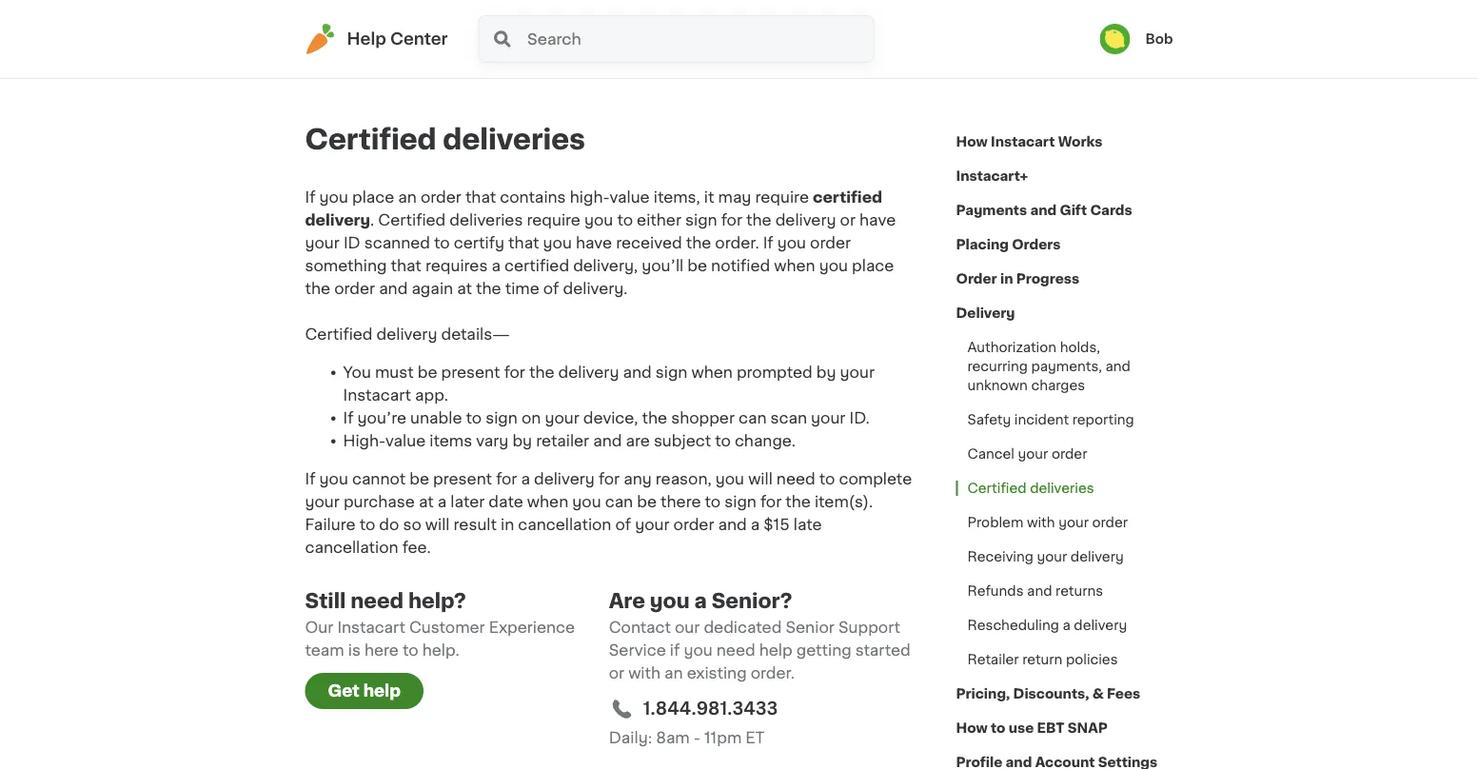 Task type: vqa. For each thing, say whether or not it's contained in the screenshot.
the bottommost deliveries
yes



Task type: locate. For each thing, give the bounding box(es) containing it.
deliveries up certify
[[450, 212, 523, 228]]

for left any
[[599, 471, 620, 487]]

a
[[492, 258, 501, 273], [521, 471, 530, 487], [438, 494, 447, 509], [751, 517, 760, 532], [695, 591, 707, 611], [1063, 619, 1071, 632]]

1 horizontal spatial certified
[[813, 189, 883, 205]]

when up shopper
[[692, 365, 733, 380]]

order in progress
[[956, 272, 1080, 286]]

instacart inside you must be present for the delivery and sign when prompted by your instacart app. if you're unable to sign on your device, the shopper can scan your id. high-value items vary by retailer and are subject to change.
[[343, 388, 411, 403]]

1 horizontal spatial or
[[840, 212, 856, 228]]

how for how to use ebt snap
[[956, 722, 988, 735]]

if
[[670, 643, 680, 658]]

still need help? our instacart customer experience team is here to help.
[[305, 591, 575, 658]]

value up either
[[610, 189, 650, 205]]

with
[[1027, 516, 1056, 529], [629, 666, 661, 681]]

deliveries up contains
[[443, 126, 586, 153]]

help down dedicated on the bottom of the page
[[760, 643, 793, 658]]

2 horizontal spatial need
[[777, 471, 816, 487]]

2 horizontal spatial when
[[774, 258, 816, 273]]

at up so
[[419, 494, 434, 509]]

2 vertical spatial when
[[527, 494, 569, 509]]

1 vertical spatial at
[[419, 494, 434, 509]]

that down scanned
[[391, 258, 422, 273]]

if inside . certified deliveries require you to either sign for the delivery or have your id scanned to certify that you have received the order. if you order something that requires a certified delivery, you'll be notified when you place the order and again at the time of delivery.
[[763, 235, 774, 250]]

sign right there
[[725, 494, 757, 509]]

1 vertical spatial deliveries
[[450, 212, 523, 228]]

1 horizontal spatial place
[[852, 258, 894, 273]]

1 vertical spatial present
[[433, 471, 492, 487]]

0 vertical spatial how
[[956, 135, 988, 149]]

cancel
[[968, 448, 1015, 461]]

1 horizontal spatial that
[[466, 189, 496, 205]]

place inside . certified deliveries require you to either sign for the delivery or have your id scanned to certify that you have received the order. if you order something that requires a certified delivery, you'll be notified when you place the order and again at the time of delivery.
[[852, 258, 894, 273]]

problem with your order link
[[956, 506, 1140, 540]]

to left use
[[991, 722, 1006, 735]]

1 horizontal spatial value
[[610, 189, 650, 205]]

when inside you must be present for the delivery and sign when prompted by your instacart app. if you're unable to sign on your device, the shopper can scan your id. high-value items vary by retailer and are subject to change.
[[692, 365, 733, 380]]

0 vertical spatial instacart
[[991, 135, 1055, 149]]

order. down dedicated on the bottom of the page
[[751, 666, 795, 681]]

progress
[[1017, 272, 1080, 286]]

with down service
[[629, 666, 661, 681]]

complete
[[839, 471, 912, 487]]

and
[[1031, 204, 1057, 217], [379, 281, 408, 296], [1106, 360, 1131, 373], [623, 365, 652, 380], [593, 433, 622, 448], [718, 517, 747, 532], [1028, 585, 1053, 598]]

instacart up you're
[[343, 388, 411, 403]]

be right you'll
[[688, 258, 707, 273]]

rescheduling a delivery
[[968, 619, 1128, 632]]

deliveries inside . certified deliveries require you to either sign for the delivery or have your id scanned to certify that you have received the order. if you order something that requires a certified delivery, you'll be notified when you place the order and again at the time of delivery.
[[450, 212, 523, 228]]

0 vertical spatial help
[[760, 643, 793, 658]]

0 horizontal spatial help
[[363, 683, 401, 699]]

subject
[[654, 433, 711, 448]]

return
[[1023, 653, 1063, 667]]

1 vertical spatial in
[[501, 517, 514, 532]]

snap
[[1068, 722, 1108, 735]]

reason,
[[656, 471, 712, 487]]

delivery inside certified delivery
[[305, 212, 370, 228]]

require right "may"
[[756, 189, 809, 205]]

need
[[777, 471, 816, 487], [351, 591, 404, 611], [717, 643, 756, 658]]

0 vertical spatial place
[[352, 189, 394, 205]]

1 horizontal spatial with
[[1027, 516, 1056, 529]]

a up "our"
[[695, 591, 707, 611]]

0 vertical spatial at
[[457, 281, 472, 296]]

certified up problem
[[968, 482, 1027, 495]]

a left $15
[[751, 517, 760, 532]]

1 horizontal spatial need
[[717, 643, 756, 658]]

1 how from the top
[[956, 135, 988, 149]]

help center
[[347, 31, 448, 47]]

when right date
[[527, 494, 569, 509]]

of down any
[[616, 517, 631, 532]]

how up instacart+
[[956, 135, 988, 149]]

order
[[421, 189, 462, 205], [810, 235, 851, 250], [334, 281, 375, 296], [1052, 448, 1088, 461], [1093, 516, 1128, 529], [674, 517, 715, 532]]

at inside if you cannot be present for a delivery for any reason, you will need to complete your purchase at a later date when you can be there to sign for the item(s). failure to do so will result in cancellation of your order and a $15 late cancellation fee.
[[419, 494, 434, 509]]

of inside if you cannot be present for a delivery for any reason, you will need to complete your purchase at a later date when you can be there to sign for the item(s). failure to do so will result in cancellation of your order and a $15 late cancellation fee.
[[616, 517, 631, 532]]

2 vertical spatial that
[[391, 258, 422, 273]]

device,
[[584, 410, 638, 426]]

1 horizontal spatial can
[[739, 410, 767, 426]]

1 vertical spatial certified deliveries
[[968, 482, 1095, 495]]

your up id.
[[840, 365, 875, 380]]

instacart+
[[956, 169, 1029, 183]]

2 how from the top
[[956, 722, 988, 735]]

cancellation
[[518, 517, 612, 532], [305, 540, 399, 555]]

your inside . certified deliveries require you to either sign for the delivery or have your id scanned to certify that you have received the order. if you order something that requires a certified delivery, you'll be notified when you place the order and again at the time of delivery.
[[305, 235, 340, 250]]

0 vertical spatial present
[[441, 365, 500, 380]]

and left gift
[[1031, 204, 1057, 217]]

present up later on the left bottom of the page
[[433, 471, 492, 487]]

present inside if you cannot be present for a delivery for any reason, you will need to complete your purchase at a later date when you can be there to sign for the item(s). failure to do so will result in cancellation of your order and a $15 late cancellation fee.
[[433, 471, 492, 487]]

you'll
[[642, 258, 684, 273]]

0 vertical spatial with
[[1027, 516, 1056, 529]]

be down any
[[637, 494, 657, 509]]

instacart up instacart+ "link"
[[991, 135, 1055, 149]]

1 vertical spatial by
[[513, 433, 532, 448]]

if inside if you cannot be present for a delivery for any reason, you will need to complete your purchase at a later date when you can be there to sign for the item(s). failure to do so will result in cancellation of your order and a $15 late cancellation fee.
[[305, 471, 316, 487]]

deliveries
[[443, 126, 586, 153], [450, 212, 523, 228], [1030, 482, 1095, 495]]

and left $15
[[718, 517, 747, 532]]

1 vertical spatial place
[[852, 258, 894, 273]]

receiving your delivery link
[[956, 540, 1136, 574]]

instacart
[[991, 135, 1055, 149], [343, 388, 411, 403], [337, 620, 406, 635]]

if up high-
[[343, 410, 354, 426]]

cancellation down failure
[[305, 540, 399, 555]]

need up here
[[351, 591, 404, 611]]

an up scanned
[[398, 189, 417, 205]]

1 vertical spatial value
[[386, 433, 426, 448]]

1 horizontal spatial when
[[692, 365, 733, 380]]

that right certify
[[509, 235, 539, 250]]

if
[[305, 189, 316, 205], [763, 235, 774, 250], [343, 410, 354, 426], [305, 471, 316, 487]]

our
[[675, 620, 700, 635]]

0 horizontal spatial have
[[576, 235, 612, 250]]

sign down it
[[686, 212, 718, 228]]

0 horizontal spatial with
[[629, 666, 661, 681]]

0 vertical spatial when
[[774, 258, 816, 273]]

0 horizontal spatial place
[[352, 189, 394, 205]]

order inside if you cannot be present for a delivery for any reason, you will need to complete your purchase at a later date when you can be there to sign for the item(s). failure to do so will result in cancellation of your order and a $15 late cancellation fee.
[[674, 517, 715, 532]]

0 vertical spatial certified deliveries
[[305, 126, 586, 153]]

to right there
[[705, 494, 721, 509]]

sign up vary
[[486, 410, 518, 426]]

for down "may"
[[721, 212, 743, 228]]

order
[[956, 272, 998, 286]]

1 vertical spatial require
[[527, 212, 581, 228]]

the down it
[[686, 235, 712, 250]]

0 horizontal spatial will
[[425, 517, 450, 532]]

by right prompted
[[817, 365, 836, 380]]

here
[[365, 643, 399, 658]]

refunds and returns link
[[956, 574, 1115, 608]]

0 horizontal spatial need
[[351, 591, 404, 611]]

0 vertical spatial that
[[466, 189, 496, 205]]

1 vertical spatial how
[[956, 722, 988, 735]]

a down certify
[[492, 258, 501, 273]]

1 vertical spatial cancellation
[[305, 540, 399, 555]]

0 vertical spatial in
[[1001, 272, 1014, 286]]

0 horizontal spatial require
[[527, 212, 581, 228]]

your down there
[[635, 517, 670, 532]]

1 horizontal spatial in
[[1001, 272, 1014, 286]]

place
[[352, 189, 394, 205], [852, 258, 894, 273]]

contains
[[500, 189, 566, 205]]

0 vertical spatial will
[[749, 471, 773, 487]]

to right here
[[403, 643, 419, 658]]

0 horizontal spatial an
[[398, 189, 417, 205]]

0 vertical spatial have
[[860, 212, 896, 228]]

0 vertical spatial require
[[756, 189, 809, 205]]

1.844.981.3433
[[643, 701, 778, 717]]

help right get
[[363, 683, 401, 699]]

change.
[[735, 433, 796, 448]]

and inside the authorization holds, recurring payments, and unknown charges
[[1106, 360, 1131, 373]]

with up receiving your delivery link
[[1027, 516, 1056, 529]]

the up the late
[[786, 494, 811, 509]]

1 vertical spatial certified
[[505, 258, 569, 273]]

certified up .
[[305, 126, 437, 153]]

when
[[774, 258, 816, 273], [692, 365, 733, 380], [527, 494, 569, 509]]

deliveries up problem with your order link
[[1030, 482, 1095, 495]]

and left again
[[379, 281, 408, 296]]

an
[[398, 189, 417, 205], [665, 666, 683, 681]]

1 vertical spatial an
[[665, 666, 683, 681]]

of right the time
[[544, 281, 559, 296]]

0 horizontal spatial when
[[527, 494, 569, 509]]

order. up notified
[[715, 235, 759, 250]]

0 vertical spatial can
[[739, 410, 767, 426]]

an inside are you a senior? contact our dedicated senior support service if you need help getting started or with an existing order.
[[665, 666, 683, 681]]

certified delivery details—
[[305, 327, 510, 342]]

present down details— at left top
[[441, 365, 500, 380]]

senior?
[[712, 591, 793, 611]]

use
[[1009, 722, 1034, 735]]

for up date
[[496, 471, 517, 487]]

1 vertical spatial with
[[629, 666, 661, 681]]

an down if
[[665, 666, 683, 681]]

if up failure
[[305, 471, 316, 487]]

will right so
[[425, 517, 450, 532]]

need down dedicated on the bottom of the page
[[717, 643, 756, 658]]

1 horizontal spatial by
[[817, 365, 836, 380]]

how down pricing,
[[956, 722, 988, 735]]

2 horizontal spatial that
[[509, 235, 539, 250]]

fee.
[[402, 540, 431, 555]]

and right payments,
[[1106, 360, 1131, 373]]

it
[[704, 189, 715, 205]]

scan
[[771, 410, 807, 426]]

certify
[[454, 235, 505, 250]]

existing
[[687, 666, 747, 681]]

0 vertical spatial by
[[817, 365, 836, 380]]

1 horizontal spatial help
[[760, 643, 793, 658]]

be up app.
[[418, 365, 438, 380]]

0 horizontal spatial or
[[609, 666, 625, 681]]

0 horizontal spatial certified
[[505, 258, 569, 273]]

cancel your order
[[968, 448, 1088, 461]]

rescheduling a delivery link
[[956, 608, 1139, 643]]

will down change.
[[749, 471, 773, 487]]

do
[[379, 517, 399, 532]]

1 horizontal spatial require
[[756, 189, 809, 205]]

1 horizontal spatial at
[[457, 281, 472, 296]]

0 horizontal spatial at
[[419, 494, 434, 509]]

1 vertical spatial order.
[[751, 666, 795, 681]]

at down requires
[[457, 281, 472, 296]]

when right notified
[[774, 258, 816, 273]]

1 vertical spatial that
[[509, 235, 539, 250]]

certified up you
[[305, 327, 373, 342]]

time
[[505, 281, 540, 296]]

instacart up here
[[337, 620, 406, 635]]

1 vertical spatial of
[[616, 517, 631, 532]]

the inside if you cannot be present for a delivery for any reason, you will need to complete your purchase at a later date when you can be there to sign for the item(s). failure to do so will result in cancellation of your order and a $15 late cancellation fee.
[[786, 494, 811, 509]]

need up the late
[[777, 471, 816, 487]]

your left id.
[[811, 410, 846, 426]]

your left 'id'
[[305, 235, 340, 250]]

how instacart works link
[[956, 125, 1103, 159]]

still
[[305, 591, 346, 611]]

2 vertical spatial instacart
[[337, 620, 406, 635]]

instacart image
[[305, 24, 336, 54]]

cancellation down date
[[518, 517, 612, 532]]

how inside 'link'
[[956, 135, 988, 149]]

payments
[[956, 204, 1028, 217]]

delivery
[[305, 212, 370, 228], [776, 212, 836, 228], [377, 327, 437, 342], [559, 365, 619, 380], [534, 471, 595, 487], [1071, 550, 1124, 564], [1074, 619, 1128, 632]]

0 vertical spatial certified
[[813, 189, 883, 205]]

authorization
[[968, 341, 1057, 354]]

1 vertical spatial when
[[692, 365, 733, 380]]

high-
[[343, 433, 386, 448]]

2 vertical spatial need
[[717, 643, 756, 658]]

1 vertical spatial will
[[425, 517, 450, 532]]

failure
[[305, 517, 356, 532]]

in down date
[[501, 517, 514, 532]]

0 horizontal spatial can
[[605, 494, 633, 509]]

1 vertical spatial can
[[605, 494, 633, 509]]

when inside . certified deliveries require you to either sign for the delivery or have your id scanned to certify that you have received the order. if you order something that requires a certified delivery, you'll be notified when you place the order and again at the time of delivery.
[[774, 258, 816, 273]]

shopper
[[671, 410, 735, 426]]

be inside you must be present for the delivery and sign when prompted by your instacart app. if you're unable to sign on your device, the shopper can scan your id. high-value items vary by retailer and are subject to change.
[[418, 365, 438, 380]]

high-
[[570, 189, 610, 205]]

1 horizontal spatial an
[[665, 666, 683, 681]]

have
[[860, 212, 896, 228], [576, 235, 612, 250]]

help
[[760, 643, 793, 658], [363, 683, 401, 699]]

gift
[[1060, 204, 1088, 217]]

1 horizontal spatial cancellation
[[518, 517, 612, 532]]

certified inside . certified deliveries require you to either sign for the delivery or have your id scanned to certify that you have received the order. if you order something that requires a certified delivery, you'll be notified when you place the order and again at the time of delivery.
[[378, 212, 446, 228]]

0 vertical spatial an
[[398, 189, 417, 205]]

value inside you must be present for the delivery and sign when prompted by your instacart app. if you're unable to sign on your device, the shopper can scan your id. high-value items vary by retailer and are subject to change.
[[386, 433, 426, 448]]

sign inside . certified deliveries require you to either sign for the delivery or have your id scanned to certify that you have received the order. if you order something that requires a certified delivery, you'll be notified when you place the order and again at the time of delivery.
[[686, 212, 718, 228]]

senior
[[786, 620, 835, 635]]

in right order on the top of the page
[[1001, 272, 1014, 286]]

a inside . certified deliveries require you to either sign for the delivery or have your id scanned to certify that you have received the order. if you order something that requires a certified delivery, you'll be notified when you place the order and again at the time of delivery.
[[492, 258, 501, 273]]

require down if you place an order that contains high-value items, it may require
[[527, 212, 581, 228]]

item(s).
[[815, 494, 873, 509]]

0 horizontal spatial value
[[386, 433, 426, 448]]

1 vertical spatial help
[[363, 683, 401, 699]]

can inside if you cannot be present for a delivery for any reason, you will need to complete your purchase at a later date when you can be there to sign for the item(s). failure to do so will result in cancellation of your order and a $15 late cancellation fee.
[[605, 494, 633, 509]]

help center link
[[305, 24, 448, 54]]

0 vertical spatial value
[[610, 189, 650, 205]]

1 horizontal spatial of
[[616, 517, 631, 532]]

certified up scanned
[[378, 212, 446, 228]]

0 vertical spatial need
[[777, 471, 816, 487]]

value down you're
[[386, 433, 426, 448]]

0 horizontal spatial of
[[544, 281, 559, 296]]

can down any
[[605, 494, 633, 509]]

1 vertical spatial need
[[351, 591, 404, 611]]

can
[[739, 410, 767, 426], [605, 494, 633, 509]]

are you a senior? contact our dedicated senior support service if you need help getting started or with an existing order.
[[609, 591, 911, 681]]

0 horizontal spatial in
[[501, 517, 514, 532]]

or
[[840, 212, 856, 228], [609, 666, 625, 681]]

1 vertical spatial or
[[609, 666, 625, 681]]

0 horizontal spatial certified deliveries
[[305, 126, 586, 153]]

that up certify
[[466, 189, 496, 205]]

require inside . certified deliveries require you to either sign for the delivery or have your id scanned to certify that you have received the order. if you order something that requires a certified delivery, you'll be notified when you place the order and again at the time of delivery.
[[527, 212, 581, 228]]

0 vertical spatial or
[[840, 212, 856, 228]]

1 vertical spatial instacart
[[343, 388, 411, 403]]

0 horizontal spatial that
[[391, 258, 422, 273]]

present
[[441, 365, 500, 380], [433, 471, 492, 487]]

0 vertical spatial of
[[544, 281, 559, 296]]

can up change.
[[739, 410, 767, 426]]

delivery,
[[573, 258, 638, 273]]

you
[[343, 365, 371, 380]]

0 horizontal spatial by
[[513, 433, 532, 448]]

0 vertical spatial order.
[[715, 235, 759, 250]]

for up $15
[[761, 494, 782, 509]]

later
[[451, 494, 485, 509]]

reporting
[[1073, 413, 1135, 427]]



Task type: describe. For each thing, give the bounding box(es) containing it.
to up requires
[[434, 235, 450, 250]]

0 vertical spatial cancellation
[[518, 517, 612, 532]]

when inside if you cannot be present for a delivery for any reason, you will need to complete your purchase at a later date when you can be there to sign for the item(s). failure to do so will result in cancellation of your order and a $15 late cancellation fee.
[[527, 494, 569, 509]]

cards
[[1091, 204, 1133, 217]]

for inside you must be present for the delivery and sign when prompted by your instacart app. if you're unable to sign on your device, the shopper can scan your id. high-value items vary by retailer and are subject to change.
[[504, 365, 525, 380]]

delivery inside you must be present for the delivery and sign when prompted by your instacart app. if you're unable to sign on your device, the shopper can scan your id. high-value items vary by retailer and are subject to change.
[[559, 365, 619, 380]]

placing orders link
[[956, 228, 1061, 262]]

in inside if you cannot be present for a delivery for any reason, you will need to complete your purchase at a later date when you can be there to sign for the item(s). failure to do so will result in cancellation of your order and a $15 late cancellation fee.
[[501, 517, 514, 532]]

and down receiving your delivery link
[[1028, 585, 1053, 598]]

items
[[430, 433, 472, 448]]

problem with your order
[[968, 516, 1128, 529]]

contact
[[609, 620, 671, 635]]

or inside are you a senior? contact our dedicated senior support service if you need help getting started or with an existing order.
[[609, 666, 625, 681]]

need inside still need help? our instacart customer experience team is here to help.
[[351, 591, 404, 611]]

works
[[1059, 135, 1103, 149]]

result
[[454, 517, 497, 532]]

any
[[624, 471, 652, 487]]

placing
[[956, 238, 1009, 251]]

received
[[616, 235, 682, 250]]

and inside . certified deliveries require you to either sign for the delivery or have your id scanned to certify that you have received the order. if you order something that requires a certified delivery, you'll be notified when you place the order and again at the time of delivery.
[[379, 281, 408, 296]]

1 horizontal spatial certified deliveries
[[968, 482, 1095, 495]]

discounts,
[[1014, 687, 1090, 701]]

2 vertical spatial deliveries
[[1030, 482, 1095, 495]]

something
[[305, 258, 387, 273]]

help inside are you a senior? contact our dedicated senior support service if you need help getting started or with an existing order.
[[760, 643, 793, 658]]

with inside are you a senior? contact our dedicated senior support service if you need help getting started or with an existing order.
[[629, 666, 661, 681]]

to inside still need help? our instacart customer experience team is here to help.
[[403, 643, 419, 658]]

retailer
[[536, 433, 590, 448]]

of inside . certified deliveries require you to either sign for the delivery or have your id scanned to certify that you have received the order. if you order something that requires a certified delivery, you'll be notified when you place the order and again at the time of delivery.
[[544, 281, 559, 296]]

pricing, discounts, & fees link
[[956, 677, 1141, 711]]

and up device,
[[623, 365, 652, 380]]

1.844.981.3433 link
[[643, 697, 778, 722]]

purchase
[[344, 494, 415, 509]]

and down device,
[[593, 433, 622, 448]]

1 horizontal spatial have
[[860, 212, 896, 228]]

a left later on the left bottom of the page
[[438, 494, 447, 509]]

order. inside are you a senior? contact our dedicated senior support service if you need help getting started or with an existing order.
[[751, 666, 795, 681]]

payments and gift cards
[[956, 204, 1133, 217]]

placing orders
[[956, 238, 1061, 251]]

help
[[347, 31, 386, 47]]

. certified deliveries require you to either sign for the delivery or have your id scanned to certify that you have received the order. if you order something that requires a certified delivery, you'll be notified when you place the order and again at the time of delivery.
[[305, 212, 896, 296]]

retailer return policies link
[[956, 643, 1130, 677]]

problem
[[968, 516, 1024, 529]]

items,
[[654, 189, 701, 205]]

-
[[694, 730, 701, 746]]

certified delivery
[[305, 189, 883, 228]]

present inside you must be present for the delivery and sign when prompted by your instacart app. if you're unable to sign on your device, the shopper can scan your id. high-value items vary by retailer and are subject to change.
[[441, 365, 500, 380]]

instacart inside 'link'
[[991, 135, 1055, 149]]

either
[[637, 212, 682, 228]]

retailer
[[968, 653, 1019, 667]]

sign up shopper
[[656, 365, 688, 380]]

getting
[[797, 643, 852, 658]]

11pm
[[705, 730, 742, 746]]

&
[[1093, 687, 1104, 701]]

need inside if you cannot be present for a delivery for any reason, you will need to complete your purchase at a later date when you can be there to sign for the item(s). failure to do so will result in cancellation of your order and a $15 late cancellation fee.
[[777, 471, 816, 487]]

certified inside certified delivery
[[813, 189, 883, 205]]

recurring
[[968, 360, 1028, 373]]

and inside if you cannot be present for a delivery for any reason, you will need to complete your purchase at a later date when you can be there to sign for the item(s). failure to do so will result in cancellation of your order and a $15 late cancellation fee.
[[718, 517, 747, 532]]

if inside you must be present for the delivery and sign when prompted by your instacart app. if you're unable to sign on your device, the shopper can scan your id. high-value items vary by retailer and are subject to change.
[[343, 410, 354, 426]]

how for how instacart works
[[956, 135, 988, 149]]

vary
[[476, 433, 509, 448]]

to down shopper
[[715, 433, 731, 448]]

be right the cannot
[[410, 471, 429, 487]]

need inside are you a senior? contact our dedicated senior support service if you need help getting started or with an existing order.
[[717, 643, 756, 658]]

safety
[[968, 413, 1012, 427]]

sign inside if you cannot be present for a delivery for any reason, you will need to complete your purchase at a later date when you can be there to sign for the item(s). failure to do so will result in cancellation of your order and a $15 late cancellation fee.
[[725, 494, 757, 509]]

Search search field
[[526, 16, 874, 62]]

our
[[305, 620, 334, 635]]

receiving
[[968, 550, 1034, 564]]

user avatar image
[[1100, 24, 1131, 54]]

are
[[626, 433, 650, 448]]

service
[[609, 643, 666, 658]]

incident
[[1015, 413, 1069, 427]]

returns
[[1056, 585, 1104, 598]]

help?
[[409, 591, 466, 611]]

your up retailer
[[545, 410, 580, 426]]

id
[[344, 235, 361, 250]]

help.
[[423, 643, 460, 658]]

or inside . certified deliveries require you to either sign for the delivery or have your id scanned to certify that you have received the order. if you order something that requires a certified delivery, you'll be notified when you place the order and again at the time of delivery.
[[840, 212, 856, 228]]

payments and gift cards link
[[956, 193, 1133, 228]]

safety incident reporting link
[[956, 403, 1146, 437]]

retailer return policies
[[968, 653, 1118, 667]]

may
[[718, 189, 752, 205]]

so
[[403, 517, 422, 532]]

payments,
[[1032, 360, 1103, 373]]

a down returns on the right
[[1063, 619, 1071, 632]]

.
[[370, 212, 374, 228]]

you must be present for the delivery and sign when prompted by your instacart app. if you're unable to sign on your device, the shopper can scan your id. high-value items vary by retailer and are subject to change.
[[343, 365, 875, 448]]

instacart+ link
[[956, 159, 1029, 193]]

the up are
[[642, 410, 668, 426]]

started
[[856, 643, 911, 658]]

pricing,
[[956, 687, 1011, 701]]

certified inside . certified deliveries require you to either sign for the delivery or have your id scanned to certify that you have received the order. if you order something that requires a certified delivery, you'll be notified when you place the order and again at the time of delivery.
[[505, 258, 569, 273]]

0 horizontal spatial cancellation
[[305, 540, 399, 555]]

order. inside . certified deliveries require you to either sign for the delivery or have your id scanned to certify that you have received the order. if you order something that requires a certified delivery, you'll be notified when you place the order and again at the time of delivery.
[[715, 235, 759, 250]]

8am
[[656, 730, 690, 746]]

receiving your delivery
[[968, 550, 1124, 564]]

the left the time
[[476, 281, 501, 296]]

how instacart works
[[956, 135, 1103, 149]]

1 vertical spatial have
[[576, 235, 612, 250]]

certified deliveries link
[[956, 471, 1106, 506]]

scanned
[[364, 235, 430, 250]]

ebt
[[1037, 722, 1065, 735]]

delivery link
[[956, 296, 1016, 330]]

help inside button
[[363, 683, 401, 699]]

can inside you must be present for the delivery and sign when prompted by your instacart app. if you're unable to sign on your device, the shopper can scan your id. high-value items vary by retailer and are subject to change.
[[739, 410, 767, 426]]

$15
[[764, 517, 790, 532]]

if you cannot be present for a delivery for any reason, you will need to complete your purchase at a later date when you can be there to sign for the item(s). failure to do so will result in cancellation of your order and a $15 late cancellation fee.
[[305, 471, 912, 555]]

cancel your order link
[[956, 437, 1099, 471]]

cannot
[[352, 471, 406, 487]]

to up received
[[617, 212, 633, 228]]

notified
[[711, 258, 770, 273]]

again
[[412, 281, 453, 296]]

a up date
[[521, 471, 530, 487]]

the up on
[[529, 365, 555, 380]]

to up vary
[[466, 410, 482, 426]]

rescheduling
[[968, 619, 1060, 632]]

your up failure
[[305, 494, 340, 509]]

policies
[[1066, 653, 1118, 667]]

if up something
[[305, 189, 316, 205]]

daily: 8am - 11pm et
[[609, 730, 765, 746]]

the down something
[[305, 281, 330, 296]]

0 vertical spatial deliveries
[[443, 126, 586, 153]]

are
[[609, 591, 645, 611]]

a inside are you a senior? contact our dedicated senior support service if you need help getting started or with an existing order.
[[695, 591, 707, 611]]

refunds and returns
[[968, 585, 1104, 598]]

customer
[[409, 620, 485, 635]]

orders
[[1012, 238, 1061, 251]]

charges
[[1032, 379, 1086, 392]]

team
[[305, 643, 344, 658]]

be inside . certified deliveries require you to either sign for the delivery or have your id scanned to certify that you have received the order. if you order something that requires a certified delivery, you'll be notified when you place the order and again at the time of delivery.
[[688, 258, 707, 273]]

to left do
[[360, 517, 375, 532]]

1 horizontal spatial will
[[749, 471, 773, 487]]

to up item(s).
[[820, 471, 835, 487]]

fees
[[1107, 687, 1141, 701]]

instacart inside still need help? our instacart customer experience team is here to help.
[[337, 620, 406, 635]]

for inside . certified deliveries require you to either sign for the delivery or have your id scanned to certify that you have received the order. if you order something that requires a certified delivery, you'll be notified when you place the order and again at the time of delivery.
[[721, 212, 743, 228]]

the down "may"
[[746, 212, 772, 228]]

delivery inside if you cannot be present for a delivery for any reason, you will need to complete your purchase at a later date when you can be there to sign for the item(s). failure to do so will result in cancellation of your order and a $15 late cancellation fee.
[[534, 471, 595, 487]]

your up the certified deliveries link
[[1018, 448, 1049, 461]]

at inside . certified deliveries require you to either sign for the delivery or have your id scanned to certify that you have received the order. if you order something that requires a certified delivery, you'll be notified when you place the order and again at the time of delivery.
[[457, 281, 472, 296]]

your down problem with your order link
[[1037, 550, 1068, 564]]

support
[[839, 620, 901, 635]]

app.
[[415, 388, 448, 403]]

you're
[[358, 410, 407, 426]]

delivery inside . certified deliveries require you to either sign for the delivery or have your id scanned to certify that you have received the order. if you order something that requires a certified delivery, you'll be notified when you place the order and again at the time of delivery.
[[776, 212, 836, 228]]

your up receiving your delivery link
[[1059, 516, 1089, 529]]



